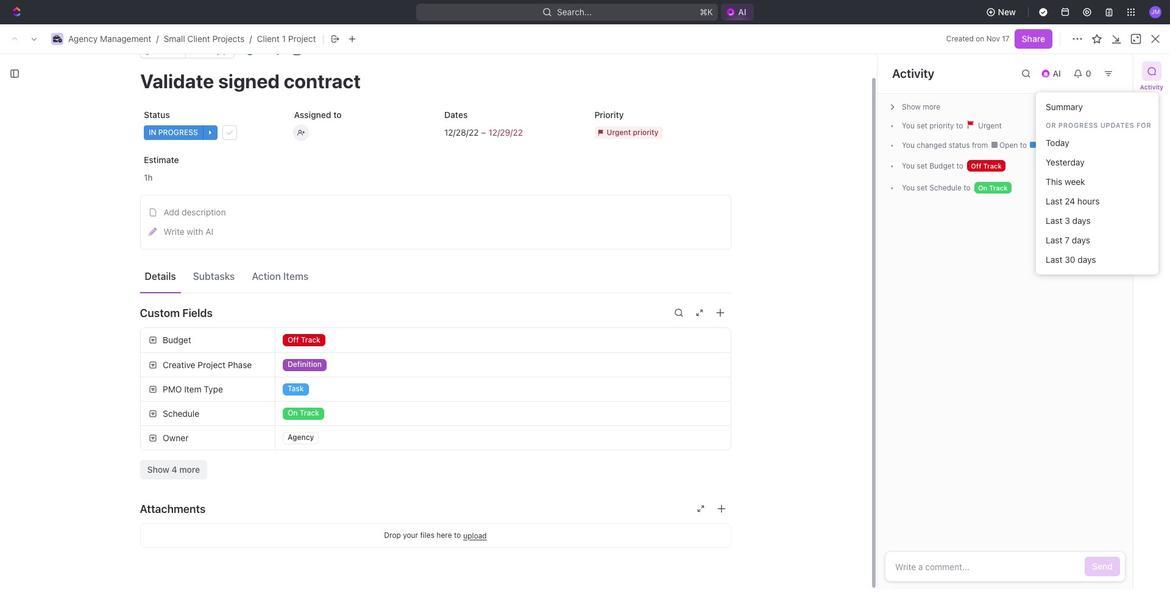 Task type: describe. For each thing, give the bounding box(es) containing it.
upload button
[[463, 532, 487, 541]]

last for last 24 hours
[[1046, 196, 1063, 207]]

1 vertical spatial agency management link
[[190, 59, 291, 74]]

from
[[972, 141, 988, 150]]

crs
[[492, 140, 508, 150]]

project team link
[[618, 137, 673, 154]]

on
[[976, 34, 984, 43]]

you set budget to off track
[[902, 162, 1002, 171]]

action items
[[252, 271, 308, 282]]

add description button
[[144, 203, 727, 222]]

to left off
[[956, 162, 963, 171]]

this week
[[1046, 177, 1085, 187]]

with inside button
[[187, 227, 203, 237]]

1 horizontal spatial small client projects link
[[298, 59, 398, 74]]

to down of
[[311, 282, 319, 292]]

task up 'updates'
[[1100, 105, 1119, 116]]

or
[[1046, 121, 1056, 129]]

add task button down create
[[240, 392, 286, 407]]

client up the tasks
[[211, 100, 257, 120]]

subtasks
[[193, 271, 235, 282]]

client up 8686f9yqh
[[187, 34, 210, 44]]

asset
[[293, 529, 315, 539]]

risks, issues, crs link
[[433, 137, 508, 154]]

issues,
[[461, 140, 490, 150]]

schedule
[[305, 373, 342, 384]]

your
[[403, 531, 418, 541]]

send
[[1092, 562, 1113, 572]]

project inside agency management / small client projects / client 1 project |
[[288, 34, 316, 44]]

subtasks button
[[188, 265, 240, 288]]

search
[[966, 140, 994, 150]]

add inside button
[[164, 207, 179, 218]]

write with ai
[[164, 227, 213, 237]]

budget inside task sidebar content section
[[930, 162, 954, 171]]

today
[[1046, 138, 1069, 148]]

open
[[997, 141, 1020, 150]]

complete scope of work
[[246, 261, 346, 271]]

1 horizontal spatial with
[[408, 282, 425, 292]]

off
[[971, 162, 982, 170]]

3 you from the top
[[902, 162, 915, 171]]

to right priority
[[956, 121, 963, 130]]

nov
[[986, 34, 1000, 43]]

0 horizontal spatial ai
[[206, 227, 213, 237]]

Search tasks... text field
[[1018, 166, 1140, 184]]

2
[[1039, 140, 1044, 150]]

kickoff
[[246, 282, 274, 292]]

ai inside dropdown button
[[1053, 68, 1061, 79]]

1 vertical spatial 1
[[1109, 62, 1112, 71]]

to inside drop your files here to upload
[[454, 531, 461, 541]]

customize
[[1066, 140, 1109, 150]]

team
[[651, 140, 673, 150]]

changed
[[917, 141, 947, 150]]

add task button up schedule
[[289, 331, 341, 346]]

2 vertical spatial 1
[[261, 100, 269, 120]]

priority
[[594, 110, 624, 120]]

search...
[[557, 7, 592, 17]]

track for set schedule to
[[989, 184, 1008, 192]]

urgent
[[976, 121, 1002, 130]]

task sidebar content section
[[877, 54, 1133, 590]]

creative for creative production
[[216, 426, 244, 434]]

project team
[[620, 140, 673, 150]]

1 vertical spatial small
[[313, 61, 335, 71]]

search button
[[950, 137, 997, 154]]

show 4 more
[[147, 465, 200, 475]]

add task button up or progress updates for at the right top of the page
[[1075, 101, 1126, 121]]

prepare for asset creation and deliverables
[[246, 529, 418, 539]]

on
[[978, 184, 988, 192]]

drop
[[384, 531, 401, 541]]

more
[[179, 465, 200, 475]]

new
[[998, 7, 1016, 17]]

items
[[283, 271, 308, 282]]

management for agency management / small client projects / client 1 project |
[[100, 34, 151, 44]]

this
[[1046, 177, 1062, 187]]

projects inside agency management / small client projects / client 1 project |
[[212, 34, 245, 44]]

custom fields button
[[140, 299, 731, 328]]

task down create project schedule link
[[350, 425, 366, 434]]

small client projects
[[313, 61, 394, 71]]

set for budget
[[917, 162, 927, 171]]

write with ai button
[[144, 222, 727, 242]]

days for last 7 days
[[1072, 235, 1090, 246]]

create project schedule link
[[243, 370, 422, 387]]

action items button
[[247, 265, 313, 288]]

activity inside task sidebar content section
[[892, 66, 935, 80]]

creative production
[[216, 426, 282, 434]]

new button
[[981, 2, 1023, 22]]

pmo
[[162, 384, 182, 395]]

create
[[246, 373, 273, 384]]

7
[[1065, 235, 1070, 246]]

pencil image
[[149, 228, 157, 236]]

tasks
[[227, 140, 250, 150]]

set for schedule
[[917, 183, 927, 193]]

prepare
[[246, 529, 277, 539]]

24
[[1065, 196, 1075, 207]]

1 vertical spatial share button
[[1000, 57, 1038, 76]]

dates
[[444, 110, 467, 120]]

project inside custom fields element
[[197, 360, 225, 370]]

kickoff meeting to walkthrough process with client link
[[243, 278, 450, 296]]

validate
[[246, 239, 278, 250]]

4
[[172, 465, 177, 475]]

to right assigned
[[333, 110, 341, 120]]

add up schedule
[[303, 333, 317, 343]]

creative for creative project phase
[[162, 360, 195, 370]]

meeting
[[276, 282, 309, 292]]

to left on
[[964, 183, 971, 193]]

progress for in
[[1047, 141, 1077, 150]]

17
[[1002, 34, 1010, 43]]

task down create
[[264, 394, 282, 404]]

action
[[252, 271, 281, 282]]

agency management / small client projects / client 1 project |
[[68, 33, 325, 45]]

1 vertical spatial share
[[1007, 61, 1031, 71]]

tree inside sidebar navigation
[[5, 327, 171, 590]]

projects inside the small client projects link
[[362, 61, 394, 71]]

management for agency management
[[236, 61, 288, 71]]

ai button
[[1036, 64, 1068, 83]]

client up agency management
[[257, 34, 280, 44]]

agency for agency management / small client projects / client 1 project |
[[68, 34, 98, 44]]

deliverables
[[369, 529, 418, 539]]

track for set budget to
[[983, 162, 1002, 170]]

4 you from the top
[[902, 183, 915, 193]]

changed status from
[[915, 141, 990, 150]]

project
[[275, 373, 303, 384]]

meeting minutes link
[[528, 137, 598, 154]]

summary
[[1046, 102, 1083, 112]]

add task down create
[[246, 394, 282, 404]]

status
[[144, 110, 170, 120]]

created
[[946, 34, 974, 43]]

0 vertical spatial small client projects link
[[164, 34, 245, 44]]

client 1 project link
[[257, 34, 316, 44]]



Task type: locate. For each thing, give the bounding box(es) containing it.
0 horizontal spatial small client projects link
[[164, 34, 245, 44]]

creative project phase
[[162, 360, 252, 370]]

last inside button
[[1046, 255, 1063, 265]]

2 you from the top
[[902, 141, 915, 150]]

1 vertical spatial with
[[408, 282, 425, 292]]

project up type
[[197, 360, 225, 370]]

with
[[187, 227, 203, 237], [408, 282, 425, 292]]

1 vertical spatial progress
[[1047, 141, 1077, 150]]

0 horizontal spatial schedule
[[162, 409, 199, 419]]

days for last 3 days
[[1072, 216, 1091, 226]]

ai down description
[[206, 227, 213, 237]]

task sidebar navigation tab list
[[1138, 62, 1165, 133]]

8686f9yqh button
[[185, 44, 234, 59]]

0 horizontal spatial small
[[164, 34, 185, 44]]

you
[[902, 121, 915, 130], [902, 141, 915, 150], [902, 162, 915, 171], [902, 183, 915, 193]]

to
[[333, 110, 341, 120], [956, 121, 963, 130], [1020, 141, 1029, 150], [956, 162, 963, 171], [964, 183, 971, 193], [311, 282, 319, 292], [454, 531, 461, 541]]

0 vertical spatial with
[[187, 227, 203, 237]]

0 horizontal spatial agency
[[68, 34, 98, 44]]

1 horizontal spatial ai
[[1053, 68, 1061, 79]]

days right 3
[[1072, 216, 1091, 226]]

process
[[374, 282, 406, 292]]

schedule
[[930, 183, 962, 193], [162, 409, 199, 419]]

set left priority
[[917, 121, 927, 130]]

0 vertical spatial business time image
[[53, 35, 62, 43]]

activity up set priority to
[[892, 66, 935, 80]]

0 vertical spatial management
[[100, 34, 151, 44]]

1 horizontal spatial budget
[[930, 162, 954, 171]]

client up assigned to
[[337, 61, 360, 71]]

1 horizontal spatial agency
[[205, 61, 234, 71]]

add up write
[[164, 207, 179, 218]]

0 vertical spatial projects
[[212, 34, 245, 44]]

you left changed
[[902, 141, 915, 150]]

last 3 days button
[[1041, 211, 1154, 231]]

0 vertical spatial share button
[[1015, 29, 1053, 49]]

/ up agency management
[[249, 34, 252, 44]]

of
[[314, 261, 323, 271]]

add task
[[1082, 105, 1119, 116], [303, 333, 336, 343], [246, 394, 282, 404], [334, 425, 366, 434]]

8686f9yqh
[[190, 46, 229, 55]]

work
[[325, 261, 346, 271]]

budget down custom fields
[[162, 335, 191, 346]]

30
[[1065, 255, 1075, 265]]

in progress
[[1036, 141, 1077, 150]]

yesterday
[[1046, 157, 1085, 168]]

1 horizontal spatial activity
[[1140, 83, 1164, 91]]

client 1 project
[[211, 100, 331, 120]]

walkthrough
[[322, 282, 372, 292]]

2 horizontal spatial 1
[[1109, 62, 1112, 71]]

1 horizontal spatial creative
[[216, 426, 244, 434]]

client
[[187, 34, 210, 44], [257, 34, 280, 44], [337, 61, 360, 71], [211, 100, 257, 120]]

1 horizontal spatial projects
[[362, 61, 394, 71]]

0 vertical spatial progress
[[1059, 121, 1098, 129]]

0 horizontal spatial management
[[100, 34, 151, 44]]

business time image inside agency management link
[[194, 63, 201, 69]]

1 vertical spatial ai
[[206, 227, 213, 237]]

hours
[[1077, 196, 1100, 207]]

0 horizontal spatial with
[[187, 227, 203, 237]]

set down changed
[[917, 162, 927, 171]]

project up kanban
[[273, 100, 327, 120]]

ai button
[[1036, 64, 1068, 83]]

customize button
[[1051, 137, 1113, 154]]

last 7 days button
[[1041, 231, 1154, 250]]

sidebar navigation
[[0, 52, 182, 590]]

2 set from the top
[[917, 162, 927, 171]]

track
[[983, 162, 1002, 170], [989, 184, 1008, 192]]

with left client
[[408, 282, 425, 292]]

hide 2
[[1015, 140, 1044, 150]]

1 / from the left
[[156, 34, 159, 44]]

add task right 5
[[334, 425, 366, 434]]

1 you from the top
[[902, 121, 915, 130]]

agency for agency management
[[205, 61, 234, 71]]

add task up or progress updates for at the right top of the page
[[1082, 105, 1119, 116]]

add task up schedule
[[303, 333, 336, 343]]

days right 7
[[1072, 235, 1090, 246]]

last left "30"
[[1046, 255, 1063, 265]]

1 vertical spatial projects
[[362, 61, 394, 71]]

you left priority
[[902, 121, 915, 130]]

1 vertical spatial activity
[[1140, 83, 1164, 91]]

validate signed contract link
[[243, 236, 422, 253]]

last 24 hours
[[1046, 196, 1100, 207]]

agency management link
[[68, 34, 151, 44], [190, 59, 291, 74]]

schedule inside custom fields element
[[162, 409, 199, 419]]

1 vertical spatial budget
[[162, 335, 191, 346]]

risks,
[[435, 140, 459, 150]]

write
[[164, 227, 184, 237]]

schedule up owner
[[162, 409, 199, 419]]

0 horizontal spatial /
[[156, 34, 159, 44]]

2 vertical spatial set
[[917, 183, 927, 193]]

0 horizontal spatial creative
[[162, 360, 195, 370]]

task up schedule
[[319, 333, 336, 343]]

small client projects link up 8686f9yqh
[[164, 34, 245, 44]]

activity up summary button
[[1140, 83, 1164, 91]]

creative left production
[[216, 426, 244, 434]]

1 horizontal spatial agency management link
[[190, 59, 291, 74]]

estimate
[[144, 155, 179, 165]]

0 vertical spatial agency management link
[[68, 34, 151, 44]]

you down you set budget to off track at the top right of the page
[[902, 183, 915, 193]]

activity
[[892, 66, 935, 80], [1140, 83, 1164, 91]]

show 4 more button
[[140, 461, 207, 480]]

last 24 hours button
[[1041, 192, 1154, 211]]

description
[[182, 207, 226, 218]]

creative up 'pmo'
[[162, 360, 195, 370]]

days for last 30 days
[[1078, 255, 1096, 265]]

signed
[[280, 239, 307, 250]]

1 vertical spatial business time image
[[194, 63, 201, 69]]

1 horizontal spatial business time image
[[194, 63, 201, 69]]

for left asset
[[279, 529, 291, 539]]

last inside 'button'
[[1046, 235, 1063, 246]]

/ left 8686f9yqh button
[[156, 34, 159, 44]]

to right here
[[454, 531, 461, 541]]

0 vertical spatial agency
[[68, 34, 98, 44]]

3 set from the top
[[917, 183, 927, 193]]

days inside button
[[1078, 255, 1096, 265]]

share down 17
[[1007, 61, 1031, 71]]

hide
[[1015, 140, 1033, 150]]

1 vertical spatial days
[[1072, 235, 1090, 246]]

small client projects link
[[164, 34, 245, 44], [298, 59, 398, 74]]

contract
[[310, 239, 344, 250]]

track inside you set budget to off track
[[983, 162, 1002, 170]]

scope
[[287, 261, 312, 271]]

2 vertical spatial days
[[1078, 255, 1096, 265]]

share button down 17
[[1000, 57, 1038, 76]]

set down you set budget to off track at the top right of the page
[[917, 183, 927, 193]]

0 vertical spatial 1
[[282, 34, 286, 44]]

add task button right 5
[[319, 422, 371, 437]]

share button right 17
[[1015, 29, 1053, 49]]

1 horizontal spatial small
[[313, 61, 335, 71]]

1 vertical spatial small client projects link
[[298, 59, 398, 74]]

last 7 days
[[1046, 235, 1090, 246]]

budget inside custom fields element
[[162, 335, 191, 346]]

projects
[[212, 34, 245, 44], [362, 61, 394, 71]]

minutes
[[566, 140, 598, 150]]

0 vertical spatial track
[[983, 162, 1002, 170]]

risks, issues, crs
[[435, 140, 508, 150]]

details
[[145, 271, 176, 282]]

last 3 days
[[1046, 216, 1091, 226]]

track right on
[[989, 184, 1008, 192]]

for right 'updates'
[[1137, 121, 1151, 129]]

last for last 30 days
[[1046, 255, 1063, 265]]

days right "30"
[[1078, 255, 1096, 265]]

days inside 'button'
[[1072, 235, 1090, 246]]

schedule down you set budget to off track at the top right of the page
[[930, 183, 962, 193]]

last 30 days button
[[1041, 250, 1154, 270]]

0 horizontal spatial budget
[[162, 335, 191, 346]]

progress up yesterday at the right of page
[[1047, 141, 1077, 150]]

updates
[[1100, 121, 1134, 129]]

1 horizontal spatial schedule
[[930, 183, 962, 193]]

/
[[156, 34, 159, 44], [249, 34, 252, 44]]

schedule inside task sidebar content section
[[930, 183, 962, 193]]

progress up the customize button
[[1059, 121, 1098, 129]]

add up or progress updates for at the right top of the page
[[1082, 105, 1098, 116]]

0 vertical spatial schedule
[[930, 183, 962, 193]]

0 vertical spatial small
[[164, 34, 185, 44]]

you down changed status from
[[902, 162, 915, 171]]

creation
[[317, 529, 350, 539]]

0 horizontal spatial for
[[279, 529, 291, 539]]

custom
[[140, 307, 180, 320]]

0 vertical spatial ai
[[1053, 68, 1061, 79]]

last for last 7 days
[[1046, 235, 1063, 246]]

small client projects link down |
[[298, 59, 398, 74]]

last left 3
[[1046, 216, 1063, 226]]

1 vertical spatial creative
[[216, 426, 244, 434]]

business time image
[[53, 35, 62, 43], [194, 63, 201, 69]]

3
[[1065, 216, 1070, 226]]

assigned to
[[294, 110, 341, 120]]

add down create
[[246, 394, 261, 404]]

0 vertical spatial for
[[1137, 121, 1151, 129]]

add right 5
[[334, 425, 348, 434]]

0 vertical spatial days
[[1072, 216, 1091, 226]]

management inside agency management link
[[236, 61, 288, 71]]

0 vertical spatial set
[[917, 121, 927, 130]]

1 inside agency management / small client projects / client 1 project |
[[282, 34, 286, 44]]

0 vertical spatial share
[[1022, 34, 1045, 44]]

status
[[949, 141, 970, 150]]

definition
[[216, 200, 248, 208]]

priority
[[930, 121, 954, 130]]

creative inside custom fields element
[[162, 360, 195, 370]]

project left team
[[620, 140, 649, 150]]

0 horizontal spatial projects
[[212, 34, 245, 44]]

4 last from the top
[[1046, 255, 1063, 265]]

track right off
[[983, 162, 1002, 170]]

1 horizontal spatial management
[[236, 61, 288, 71]]

share right 17
[[1022, 34, 1045, 44]]

1 last from the top
[[1046, 196, 1063, 207]]

Edit task name text field
[[140, 69, 731, 93]]

0 vertical spatial creative
[[162, 360, 195, 370]]

1 horizontal spatial /
[[249, 34, 252, 44]]

project left |
[[288, 34, 316, 44]]

5
[[295, 425, 300, 434]]

small inside agency management / small client projects / client 1 project |
[[164, 34, 185, 44]]

last left 7
[[1046, 235, 1063, 246]]

agency inside agency management / small client projects / client 1 project |
[[68, 34, 98, 44]]

2 / from the left
[[249, 34, 252, 44]]

and
[[352, 529, 367, 539]]

0 vertical spatial activity
[[892, 66, 935, 80]]

last left "24"
[[1046, 196, 1063, 207]]

1 horizontal spatial for
[[1137, 121, 1151, 129]]

budget down changed
[[930, 162, 954, 171]]

1 vertical spatial schedule
[[162, 409, 199, 419]]

0 horizontal spatial activity
[[892, 66, 935, 80]]

in
[[1038, 141, 1045, 150]]

1 vertical spatial agency
[[205, 61, 234, 71]]

tree
[[5, 327, 171, 590]]

1 horizontal spatial 1
[[282, 34, 286, 44]]

send button
[[1085, 558, 1120, 577]]

management inside agency management / small client projects / client 1 project |
[[100, 34, 151, 44]]

budget
[[930, 162, 954, 171], [162, 335, 191, 346]]

add task button
[[1075, 101, 1126, 121], [289, 331, 341, 346], [240, 392, 286, 407], [319, 422, 371, 437]]

track inside you set schedule to on track
[[989, 184, 1008, 192]]

progress for or
[[1059, 121, 1098, 129]]

ai up summary
[[1053, 68, 1061, 79]]

activity inside task sidebar navigation tab list
[[1140, 83, 1164, 91]]

days inside button
[[1072, 216, 1091, 226]]

0 horizontal spatial 1
[[261, 100, 269, 120]]

today button
[[1041, 133, 1154, 153]]

kanban
[[273, 140, 303, 150]]

1 vertical spatial track
[[989, 184, 1008, 192]]

agency inside agency management link
[[205, 61, 234, 71]]

share button
[[1015, 29, 1053, 49], [1000, 57, 1038, 76]]

1 vertical spatial for
[[279, 529, 291, 539]]

1 set from the top
[[917, 121, 927, 130]]

progress inside task sidebar content section
[[1047, 141, 1077, 150]]

0 vertical spatial budget
[[930, 162, 954, 171]]

with down add description
[[187, 227, 203, 237]]

item
[[184, 384, 201, 395]]

1 vertical spatial management
[[236, 61, 288, 71]]

3 last from the top
[[1046, 235, 1063, 246]]

small
[[164, 34, 185, 44], [313, 61, 335, 71]]

1 vertical spatial set
[[917, 162, 927, 171]]

created on nov 17
[[946, 34, 1010, 43]]

custom fields element
[[140, 328, 731, 480]]

to left in
[[1020, 141, 1029, 150]]

2 last from the top
[[1046, 216, 1063, 226]]

0 horizontal spatial agency management link
[[68, 34, 151, 44]]

last for last 3 days
[[1046, 216, 1063, 226]]

summary button
[[1041, 98, 1154, 117]]

0 horizontal spatial business time image
[[53, 35, 62, 43]]

project
[[288, 34, 316, 44], [273, 100, 327, 120], [620, 140, 649, 150], [197, 360, 225, 370]]

pmo item type
[[162, 384, 223, 395]]



Task type: vqa. For each thing, say whether or not it's contained in the screenshot.
search by name or email Text Field
no



